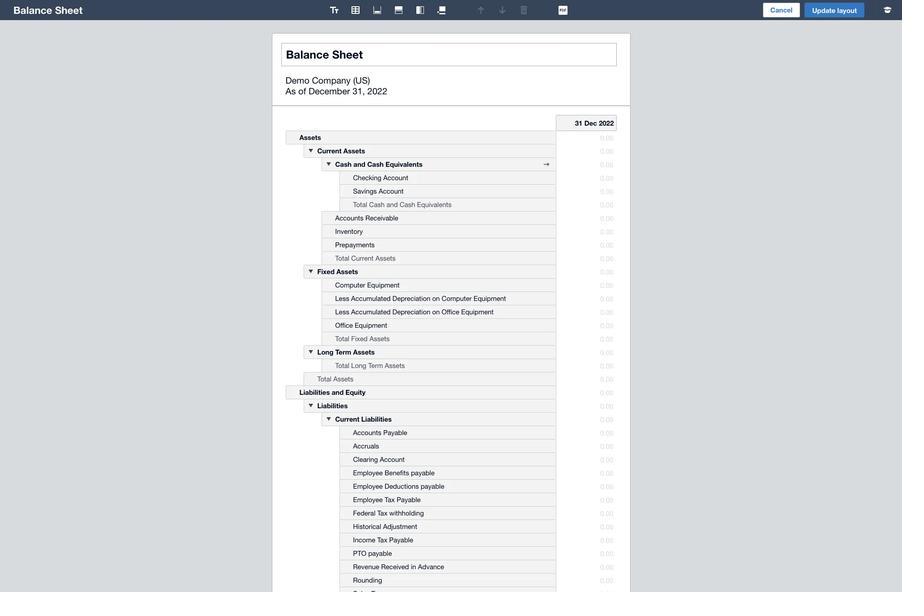 Task type: describe. For each thing, give the bounding box(es) containing it.
receivable
[[366, 214, 399, 222]]

30 0.00 from the top
[[601, 523, 614, 531]]

footer image
[[368, 1, 386, 19]]

account for checking account
[[383, 174, 408, 182]]

benefits
[[385, 469, 409, 477]]

0 vertical spatial office
[[442, 308, 460, 316]]

update
[[813, 6, 836, 14]]

withholding
[[390, 510, 424, 517]]

current for liabilities
[[335, 415, 360, 423]]

0 vertical spatial fixed
[[317, 267, 335, 276]]

total cash and cash equivalents
[[353, 201, 452, 208]]

5 0.00 from the top
[[601, 188, 614, 195]]

less accumulated depreciation on computer equipment
[[335, 295, 506, 302]]

office equipment
[[335, 322, 387, 329]]

23 0.00 from the top
[[601, 429, 614, 437]]

4 0.00 from the top
[[601, 174, 614, 182]]

balance
[[13, 4, 52, 16]]

6 0.00 from the top
[[601, 201, 614, 209]]

on for office
[[432, 308, 440, 316]]

tax for federal
[[378, 510, 388, 517]]

deductions
[[385, 483, 419, 490]]

1 vertical spatial computer
[[442, 295, 472, 302]]

27 0.00 from the top
[[601, 483, 614, 491]]

total for total assets
[[317, 375, 332, 383]]

21 0.00 from the top
[[601, 403, 614, 410]]

total current assets
[[335, 254, 396, 262]]

export to pdf image
[[555, 1, 573, 19]]

dec
[[585, 119, 597, 127]]

on for computer
[[432, 295, 440, 302]]

employee for employee deductions payable
[[353, 483, 383, 490]]

(us)
[[353, 75, 370, 85]]

1 horizontal spatial long
[[351, 362, 367, 369]]

pto
[[353, 550, 367, 557]]

employee for employee benefits payable
[[353, 469, 383, 477]]

14 0.00 from the top
[[601, 309, 614, 316]]

depreciation for computer
[[393, 295, 431, 302]]

2 vertical spatial liabilities
[[361, 415, 392, 423]]

historical adjustment
[[353, 523, 417, 531]]

total fixed assets
[[335, 335, 390, 343]]

and for cash
[[354, 160, 366, 168]]

layout
[[838, 6, 857, 14]]

payable for employee benefits payable
[[411, 469, 435, 477]]

income
[[353, 536, 376, 544]]

15 0.00 from the top
[[601, 322, 614, 330]]

total assets
[[317, 375, 354, 383]]

26 0.00 from the top
[[601, 470, 614, 477]]

page break image
[[433, 1, 451, 19]]

payable for income tax payable
[[389, 536, 413, 544]]

20 0.00 from the top
[[601, 389, 614, 397]]

1 horizontal spatial 2022
[[599, 119, 614, 127]]

tips and tricks image
[[879, 1, 897, 19]]

25 0.00 from the top
[[601, 456, 614, 464]]

federal
[[353, 510, 376, 517]]

sheet
[[55, 4, 83, 16]]

payable for employee tax payable
[[397, 496, 421, 504]]

columns image
[[411, 1, 429, 19]]

move up image
[[472, 1, 490, 19]]

31
[[575, 119, 583, 127]]

0 horizontal spatial computer
[[335, 281, 365, 289]]

total for total fixed assets
[[335, 335, 350, 343]]

clearing
[[353, 456, 378, 463]]

33 0.00 from the top
[[601, 564, 614, 571]]

less for less accumulated depreciation on computer equipment
[[335, 295, 349, 302]]

long term assets
[[317, 348, 375, 356]]

0 horizontal spatial term
[[336, 348, 351, 356]]

december
[[309, 86, 350, 96]]

rounding
[[353, 577, 382, 584]]

historical
[[353, 523, 381, 531]]

1 horizontal spatial term
[[368, 362, 383, 369]]

2022 inside demo company (us) as of december 31, 2022
[[368, 86, 388, 96]]

current liabilities
[[335, 415, 392, 423]]

accounts for accounts payable
[[353, 429, 382, 437]]

1 0.00 from the top
[[601, 134, 614, 142]]

18 0.00 from the top
[[601, 362, 614, 370]]

of
[[298, 86, 306, 96]]

savings account
[[353, 187, 404, 195]]



Task type: locate. For each thing, give the bounding box(es) containing it.
long up total assets
[[317, 348, 334, 356]]

accounts payable
[[353, 429, 407, 437]]

1 vertical spatial long
[[351, 362, 367, 369]]

fixed assets
[[317, 267, 358, 276]]

pto payable
[[353, 550, 392, 557]]

liabilities down total assets
[[300, 388, 330, 396]]

29 0.00 from the top
[[601, 510, 614, 518]]

0 vertical spatial liabilities
[[300, 388, 330, 396]]

7 0.00 from the top
[[601, 215, 614, 222]]

account down checking account on the top left of the page
[[379, 187, 404, 195]]

rows image
[[390, 1, 408, 19]]

2022 right dec
[[599, 119, 614, 127]]

1 vertical spatial employee
[[353, 483, 383, 490]]

0 horizontal spatial and
[[332, 388, 344, 396]]

assets
[[300, 133, 321, 141], [344, 147, 365, 155], [376, 254, 396, 262], [337, 267, 358, 276], [370, 335, 390, 343], [353, 348, 375, 356], [385, 362, 405, 369], [334, 375, 354, 383]]

account down the cash and cash equivalents
[[383, 174, 408, 182]]

0 vertical spatial computer
[[335, 281, 365, 289]]

accumulated up office equipment
[[351, 308, 391, 316]]

1 on from the top
[[432, 295, 440, 302]]

13 0.00 from the top
[[601, 295, 614, 303]]

tax up historical adjustment
[[378, 510, 388, 517]]

1 vertical spatial 2022
[[599, 119, 614, 127]]

19 0.00 from the top
[[601, 376, 614, 383]]

cancel
[[771, 6, 793, 14]]

24 0.00 from the top
[[601, 443, 614, 450]]

computer down the fixed assets
[[335, 281, 365, 289]]

schedule image
[[347, 1, 365, 19]]

34 0.00 from the top
[[601, 577, 614, 585]]

0.00
[[601, 134, 614, 142], [601, 148, 614, 155], [601, 161, 614, 169], [601, 174, 614, 182], [601, 188, 614, 195], [601, 201, 614, 209], [601, 215, 614, 222], [601, 228, 614, 236], [601, 242, 614, 249], [601, 255, 614, 263], [601, 268, 614, 276], [601, 282, 614, 289], [601, 295, 614, 303], [601, 309, 614, 316], [601, 322, 614, 330], [601, 335, 614, 343], [601, 349, 614, 357], [601, 362, 614, 370], [601, 376, 614, 383], [601, 389, 614, 397], [601, 403, 614, 410], [601, 416, 614, 424], [601, 429, 614, 437], [601, 443, 614, 450], [601, 456, 614, 464], [601, 470, 614, 477], [601, 483, 614, 491], [601, 497, 614, 504], [601, 510, 614, 518], [601, 523, 614, 531], [601, 537, 614, 544], [601, 550, 614, 558], [601, 564, 614, 571], [601, 577, 614, 585]]

payable up 'clearing account'
[[383, 429, 407, 437]]

employee for employee tax payable
[[353, 496, 383, 504]]

current
[[317, 147, 342, 155], [351, 254, 374, 262], [335, 415, 360, 423]]

2 on from the top
[[432, 308, 440, 316]]

Enter a new title... field
[[281, 43, 617, 66]]

employee down clearing
[[353, 469, 383, 477]]

account up employee benefits payable
[[380, 456, 405, 463]]

0 vertical spatial tax
[[385, 496, 395, 504]]

office down less accumulated depreciation on computer equipment
[[442, 308, 460, 316]]

computer equipment
[[335, 281, 400, 289]]

1 vertical spatial tax
[[378, 510, 388, 517]]

1 vertical spatial less
[[335, 308, 349, 316]]

accounts up accruals
[[353, 429, 382, 437]]

checking account
[[353, 174, 408, 182]]

1 horizontal spatial computer
[[442, 295, 472, 302]]

31 0.00 from the top
[[601, 537, 614, 544]]

and up the receivable
[[387, 201, 398, 208]]

total for total current assets
[[335, 254, 350, 262]]

1 vertical spatial fixed
[[351, 335, 368, 343]]

0 vertical spatial less
[[335, 295, 349, 302]]

0 horizontal spatial 2022
[[368, 86, 388, 96]]

11 0.00 from the top
[[601, 268, 614, 276]]

employee up federal
[[353, 496, 383, 504]]

0 vertical spatial equivalents
[[386, 160, 423, 168]]

delete image
[[515, 1, 533, 19]]

and down total assets
[[332, 388, 344, 396]]

payable up withholding
[[397, 496, 421, 504]]

on
[[432, 295, 440, 302], [432, 308, 440, 316]]

0 horizontal spatial long
[[317, 348, 334, 356]]

1 employee from the top
[[353, 469, 383, 477]]

and
[[354, 160, 366, 168], [387, 201, 398, 208], [332, 388, 344, 396]]

payable down adjustment
[[389, 536, 413, 544]]

31,
[[353, 86, 365, 96]]

equipment
[[367, 281, 400, 289], [474, 295, 506, 302], [461, 308, 494, 316], [355, 322, 387, 329]]

demo
[[286, 75, 310, 85]]

2 vertical spatial account
[[380, 456, 405, 463]]

accumulated for less accumulated depreciation on computer equipment
[[351, 295, 391, 302]]

liabilities and equity
[[300, 388, 366, 396]]

1 less from the top
[[335, 295, 349, 302]]

move down image
[[494, 1, 512, 19]]

0 vertical spatial employee
[[353, 469, 383, 477]]

computer
[[335, 281, 365, 289], [442, 295, 472, 302]]

12 0.00 from the top
[[601, 282, 614, 289]]

2 vertical spatial employee
[[353, 496, 383, 504]]

2 0.00 from the top
[[601, 148, 614, 155]]

28 0.00 from the top
[[601, 497, 614, 504]]

1 depreciation from the top
[[393, 295, 431, 302]]

0 vertical spatial accumulated
[[351, 295, 391, 302]]

liabilities for liabilities
[[317, 402, 348, 410]]

and for equity
[[332, 388, 344, 396]]

2022 right 31,
[[368, 86, 388, 96]]

as
[[286, 86, 296, 96]]

1 vertical spatial payable
[[397, 496, 421, 504]]

8 0.00 from the top
[[601, 228, 614, 236]]

federal tax withholding
[[353, 510, 424, 517]]

tax
[[385, 496, 395, 504], [378, 510, 388, 517], [377, 536, 388, 544]]

on up less accumulated depreciation on office equipment
[[432, 295, 440, 302]]

on down less accumulated depreciation on computer equipment
[[432, 308, 440, 316]]

0 vertical spatial 2022
[[368, 86, 388, 96]]

2 horizontal spatial and
[[387, 201, 398, 208]]

employee benefits payable
[[353, 469, 435, 477]]

office
[[442, 308, 460, 316], [335, 322, 353, 329]]

employee up employee tax payable
[[353, 483, 383, 490]]

accumulated
[[351, 295, 391, 302], [351, 308, 391, 316]]

depreciation up less accumulated depreciation on office equipment
[[393, 295, 431, 302]]

1 horizontal spatial and
[[354, 160, 366, 168]]

1 vertical spatial on
[[432, 308, 440, 316]]

0 horizontal spatial fixed
[[317, 267, 335, 276]]

1 horizontal spatial fixed
[[351, 335, 368, 343]]

less accumulated depreciation on office equipment
[[335, 308, 494, 316]]

revenue
[[353, 563, 380, 571]]

cancel button
[[763, 3, 801, 17]]

adjustment
[[383, 523, 417, 531]]

16 0.00 from the top
[[601, 335, 614, 343]]

less down the fixed assets
[[335, 295, 349, 302]]

0 vertical spatial current
[[317, 147, 342, 155]]

fixed
[[317, 267, 335, 276], [351, 335, 368, 343]]

tax up federal tax withholding
[[385, 496, 395, 504]]

cash and cash equivalents
[[335, 160, 423, 168]]

clearing account
[[353, 456, 405, 463]]

current assets
[[317, 147, 365, 155]]

17 0.00 from the top
[[601, 349, 614, 357]]

22 0.00 from the top
[[601, 416, 614, 424]]

tax for income
[[377, 536, 388, 544]]

0 vertical spatial and
[[354, 160, 366, 168]]

1 vertical spatial term
[[368, 362, 383, 369]]

accounts up inventory on the top left of the page
[[335, 214, 364, 222]]

1 vertical spatial and
[[387, 201, 398, 208]]

1 vertical spatial accounts
[[353, 429, 382, 437]]

1 vertical spatial office
[[335, 322, 353, 329]]

update layout
[[813, 6, 857, 14]]

2 less from the top
[[335, 308, 349, 316]]

in
[[411, 563, 416, 571]]

3 0.00 from the top
[[601, 161, 614, 169]]

checking
[[353, 174, 382, 182]]

demo company (us) as of december 31, 2022
[[286, 75, 388, 96]]

account for clearing account
[[380, 456, 405, 463]]

2 depreciation from the top
[[393, 308, 431, 316]]

1 vertical spatial payable
[[421, 483, 445, 490]]

1 vertical spatial account
[[379, 187, 404, 195]]

2 vertical spatial tax
[[377, 536, 388, 544]]

31 dec 2022
[[575, 119, 614, 127]]

depreciation for office
[[393, 308, 431, 316]]

less up office equipment
[[335, 308, 349, 316]]

0 vertical spatial term
[[336, 348, 351, 356]]

liabilities up accounts payable
[[361, 415, 392, 423]]

update layout button
[[805, 3, 865, 17]]

accounts
[[335, 214, 364, 222], [353, 429, 382, 437]]

employee tax payable
[[353, 496, 421, 504]]

1 vertical spatial accumulated
[[351, 308, 391, 316]]

2 vertical spatial current
[[335, 415, 360, 423]]

1 vertical spatial equivalents
[[417, 201, 452, 208]]

liabilities down liabilities and equity
[[317, 402, 348, 410]]

total
[[353, 201, 367, 208], [335, 254, 350, 262], [335, 335, 350, 343], [335, 362, 350, 369], [317, 375, 332, 383]]

equivalents
[[386, 160, 423, 168], [417, 201, 452, 208]]

1 vertical spatial liabilities
[[317, 402, 348, 410]]

company
[[312, 75, 351, 85]]

payable for employee deductions payable
[[421, 483, 445, 490]]

less for less accumulated depreciation on office equipment
[[335, 308, 349, 316]]

0 vertical spatial payable
[[383, 429, 407, 437]]

account for savings account
[[379, 187, 404, 195]]

0 vertical spatial on
[[432, 295, 440, 302]]

long down long term assets
[[351, 362, 367, 369]]

1 vertical spatial current
[[351, 254, 374, 262]]

0 vertical spatial account
[[383, 174, 408, 182]]

1 vertical spatial depreciation
[[393, 308, 431, 316]]

received
[[381, 563, 409, 571]]

long
[[317, 348, 334, 356], [351, 362, 367, 369]]

payable
[[411, 469, 435, 477], [421, 483, 445, 490], [368, 550, 392, 557]]

10 0.00 from the top
[[601, 255, 614, 263]]

employee
[[353, 469, 383, 477], [353, 483, 383, 490], [353, 496, 383, 504]]

2 accumulated from the top
[[351, 308, 391, 316]]

inventory
[[335, 228, 363, 235]]

tax for employee
[[385, 496, 395, 504]]

2022
[[368, 86, 388, 96], [599, 119, 614, 127]]

accumulated for less accumulated depreciation on office equipment
[[351, 308, 391, 316]]

equity
[[346, 388, 366, 396]]

32 0.00 from the top
[[601, 550, 614, 558]]

current for assets
[[317, 147, 342, 155]]

liabilities
[[300, 388, 330, 396], [317, 402, 348, 410], [361, 415, 392, 423]]

total up long term assets
[[335, 335, 350, 343]]

depreciation
[[393, 295, 431, 302], [393, 308, 431, 316]]

payable up deductions
[[411, 469, 435, 477]]

account
[[383, 174, 408, 182], [379, 187, 404, 195], [380, 456, 405, 463]]

0 horizontal spatial office
[[335, 322, 353, 329]]

0 vertical spatial payable
[[411, 469, 435, 477]]

0 vertical spatial accounts
[[335, 214, 364, 222]]

less
[[335, 295, 349, 302], [335, 308, 349, 316]]

1 accumulated from the top
[[351, 295, 391, 302]]

advance
[[418, 563, 444, 571]]

payable down income tax payable
[[368, 550, 392, 557]]

balance sheet
[[13, 4, 83, 16]]

accounts receivable
[[335, 214, 399, 222]]

2 vertical spatial payable
[[389, 536, 413, 544]]

payable
[[383, 429, 407, 437], [397, 496, 421, 504], [389, 536, 413, 544]]

total down long term assets
[[335, 362, 350, 369]]

total long term assets
[[335, 362, 405, 369]]

revenue received in advance
[[353, 563, 444, 571]]

income tax payable
[[353, 536, 413, 544]]

total up liabilities and equity
[[317, 375, 332, 383]]

0 vertical spatial long
[[317, 348, 334, 356]]

total for total long term assets
[[335, 362, 350, 369]]

total down savings
[[353, 201, 367, 208]]

2 vertical spatial payable
[[368, 550, 392, 557]]

tax down historical adjustment
[[377, 536, 388, 544]]

payable right deductions
[[421, 483, 445, 490]]

0 vertical spatial depreciation
[[393, 295, 431, 302]]

cash
[[335, 160, 352, 168], [367, 160, 384, 168], [369, 201, 385, 208], [400, 201, 415, 208]]

and up checking
[[354, 160, 366, 168]]

accruals
[[353, 442, 379, 450]]

office up the total fixed assets
[[335, 322, 353, 329]]

text block image
[[326, 1, 343, 19]]

1 horizontal spatial office
[[442, 308, 460, 316]]

accounts for accounts receivable
[[335, 214, 364, 222]]

2 employee from the top
[[353, 483, 383, 490]]

computer up less accumulated depreciation on office equipment
[[442, 295, 472, 302]]

savings
[[353, 187, 377, 195]]

prepayments
[[335, 241, 375, 249]]

term
[[336, 348, 351, 356], [368, 362, 383, 369]]

9 0.00 from the top
[[601, 242, 614, 249]]

3 employee from the top
[[353, 496, 383, 504]]

total for total cash and cash equivalents
[[353, 201, 367, 208]]

total up the fixed assets
[[335, 254, 350, 262]]

depreciation down less accumulated depreciation on computer equipment
[[393, 308, 431, 316]]

accumulated down the computer equipment
[[351, 295, 391, 302]]

employee deductions payable
[[353, 483, 445, 490]]

2 vertical spatial and
[[332, 388, 344, 396]]

liabilities for liabilities and equity
[[300, 388, 330, 396]]



Task type: vqa. For each thing, say whether or not it's contained in the screenshot.
current and previous 3 months link
no



